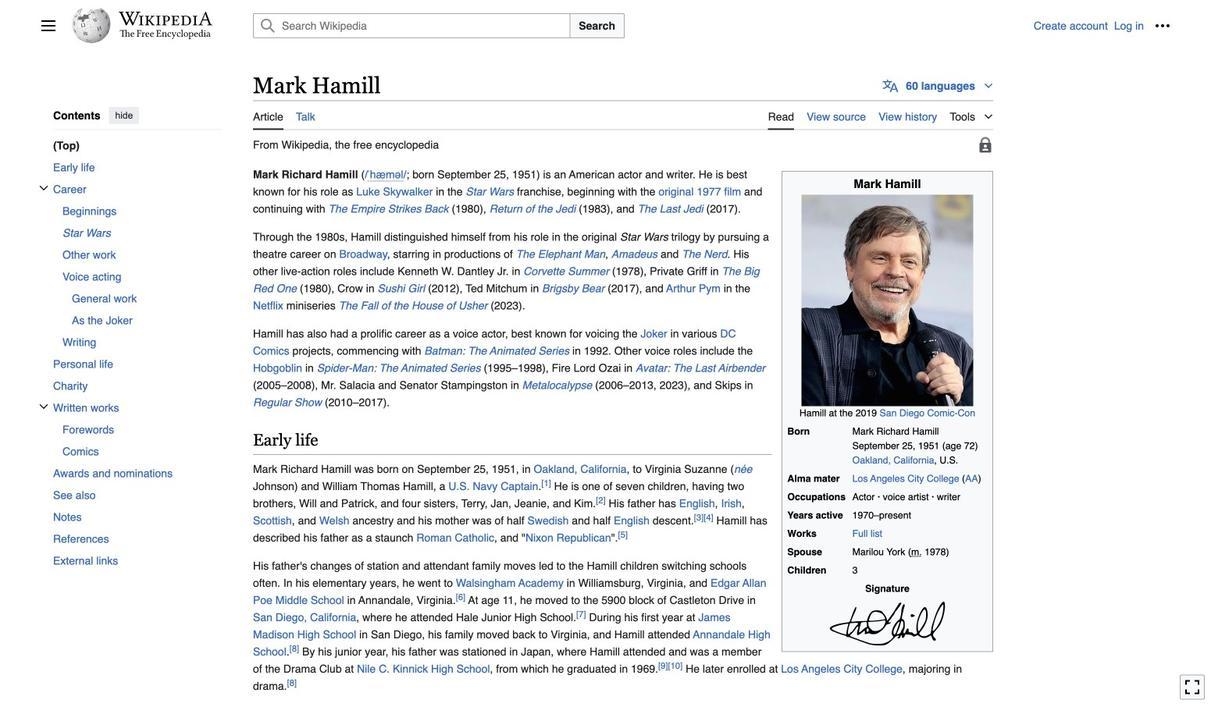 Task type: vqa. For each thing, say whether or not it's contained in the screenshot.
"Main Content"
yes



Task type: locate. For each thing, give the bounding box(es) containing it.
None search field
[[234, 13, 1034, 38]]

personal tools navigation
[[1034, 13, 1176, 38]]

0 vertical spatial x small image
[[39, 183, 48, 193]]

language progressive image
[[883, 78, 899, 94]]

log in and more options image
[[1155, 18, 1171, 34]]

x small image
[[39, 183, 48, 193], [39, 402, 48, 411]]

main content
[[247, 70, 1171, 708]]

1 vertical spatial x small image
[[39, 402, 48, 411]]



Task type: describe. For each thing, give the bounding box(es) containing it.
the free encyclopedia image
[[120, 30, 211, 40]]

menu image
[[41, 18, 56, 34]]

page semi-protected image
[[978, 137, 994, 153]]

Search Wikipedia search field
[[253, 13, 571, 38]]

1 x small image from the top
[[39, 183, 48, 193]]

fullscreen image
[[1185, 680, 1201, 696]]

2 x small image from the top
[[39, 402, 48, 411]]

wikipedia image
[[119, 12, 212, 26]]



